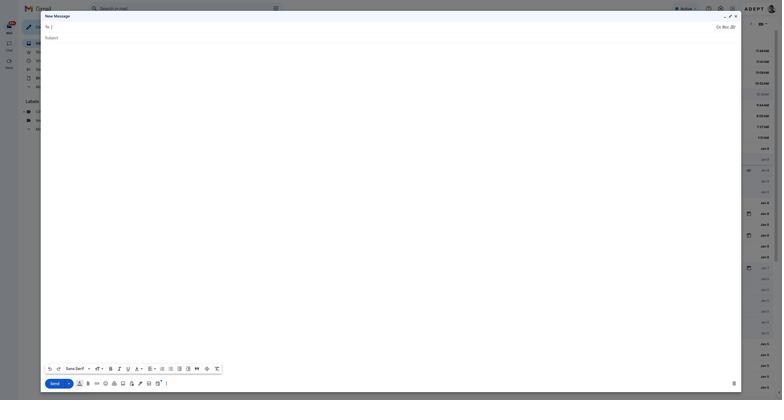Task type: describe. For each thing, give the bounding box(es) containing it.
undo ‪(⌘z)‬ image
[[47, 367, 53, 372]]

more send options image
[[66, 382, 72, 387]]

25 row from the top
[[88, 307, 774, 317]]

more options image
[[165, 381, 168, 387]]

refresh image
[[109, 21, 114, 27]]

advanced search options image
[[271, 3, 282, 14]]

redo ‪(⌘y)‬ image
[[56, 367, 61, 372]]

23 row from the top
[[88, 285, 774, 296]]

older image
[[749, 21, 755, 27]]

1 row from the top
[[88, 46, 774, 57]]

search in mail image
[[90, 4, 99, 14]]

24 row from the top
[[88, 296, 774, 307]]

Subject field
[[45, 35, 738, 41]]

13 row from the top
[[88, 176, 774, 187]]

discard draft ‪(⌘⇧d)‬ image
[[732, 381, 738, 387]]

29 row from the top
[[88, 350, 774, 361]]

21 row from the top
[[88, 263, 774, 274]]

12 row from the top
[[88, 165, 774, 176]]

gmail image
[[24, 3, 54, 14]]

insert emoji ‪(⌘⇧2)‬ image
[[103, 381, 108, 387]]

17 row from the top
[[88, 220, 774, 230]]

27 row from the top
[[88, 328, 774, 339]]

16 row from the top
[[88, 209, 774, 220]]

10 row from the top
[[88, 144, 774, 154]]

insert photo image
[[120, 381, 126, 387]]

toggle confidential mode image
[[129, 381, 135, 387]]

Message Body text field
[[45, 46, 738, 363]]

option inside formatting options toolbar
[[65, 367, 87, 372]]

attach files image
[[86, 381, 91, 387]]

select a layout image
[[146, 381, 152, 387]]

minimize image
[[724, 14, 728, 18]]

31 row from the top
[[88, 372, 774, 383]]

underline ‪(⌘u)‬ image
[[126, 367, 131, 372]]

6 row from the top
[[88, 100, 774, 111]]

20 row from the top
[[88, 252, 774, 263]]

settings image
[[718, 5, 725, 12]]

remove formatting ‪(⌘\)‬ image
[[214, 367, 220, 372]]

primary tab
[[88, 30, 156, 46]]

2 row from the top
[[88, 57, 774, 67]]



Task type: locate. For each thing, give the bounding box(es) containing it.
updates tab
[[157, 30, 225, 46]]

insert signature image
[[138, 381, 143, 387]]

28 row from the top
[[88, 339, 774, 350]]

formatting options toolbar
[[45, 364, 222, 374]]

5 row from the top
[[88, 89, 774, 100]]

set up a time to meet image
[[155, 381, 161, 387]]

18 row from the top
[[88, 230, 774, 241]]

row
[[88, 46, 774, 57], [88, 57, 774, 67], [88, 67, 774, 78], [88, 78, 774, 89], [88, 89, 774, 100], [88, 100, 774, 111], [88, 111, 774, 122], [88, 122, 774, 133], [88, 133, 774, 144], [88, 144, 774, 154], [88, 154, 774, 165], [88, 165, 774, 176], [88, 176, 774, 187], [88, 187, 774, 198], [88, 198, 774, 209], [88, 209, 774, 220], [88, 220, 774, 230], [88, 230, 774, 241], [88, 241, 774, 252], [88, 252, 774, 263], [88, 263, 774, 274], [88, 274, 774, 285], [88, 285, 774, 296], [88, 296, 774, 307], [88, 307, 774, 317], [88, 317, 774, 328], [88, 328, 774, 339], [88, 339, 774, 350], [88, 350, 774, 361], [88, 361, 774, 372], [88, 372, 774, 383], [88, 383, 774, 394]]

indent less ‪(⌘[)‬ image
[[177, 367, 182, 372]]

4 row from the top
[[88, 78, 774, 89]]

main content
[[88, 30, 774, 401]]

pop out image
[[729, 14, 733, 18]]

32 row from the top
[[88, 383, 774, 394]]

22 row from the top
[[88, 274, 774, 285]]

Search in mail search field
[[88, 2, 284, 15]]

14 row from the top
[[88, 187, 774, 198]]

indent more ‪(⌘])‬ image
[[186, 367, 191, 372]]

option
[[65, 367, 87, 372]]

To recipients text field
[[52, 22, 717, 32]]

close image
[[734, 14, 739, 18]]

navigation
[[0, 17, 19, 401]]

9 row from the top
[[88, 133, 774, 144]]

bulleted list ‪(⌘⇧8)‬ image
[[168, 367, 174, 372]]

insert files using drive image
[[112, 381, 117, 387]]

30 row from the top
[[88, 361, 774, 372]]

mail, 757 unread messages image
[[7, 22, 15, 28]]

bold ‪(⌘b)‬ image
[[108, 367, 114, 372]]

tab list
[[88, 30, 774, 46]]

dialog
[[41, 11, 742, 393]]

19 row from the top
[[88, 241, 774, 252]]

strikethrough ‪(⌘⇧x)‬ image
[[204, 367, 210, 372]]

8 row from the top
[[88, 122, 774, 133]]

26 row from the top
[[88, 317, 774, 328]]

7 row from the top
[[88, 111, 774, 122]]

insert link ‪(⌘k)‬ image
[[94, 381, 100, 387]]

15 row from the top
[[88, 198, 774, 209]]

3 row from the top
[[88, 67, 774, 78]]

italic ‪(⌘i)‬ image
[[117, 367, 122, 372]]

11 row from the top
[[88, 154, 774, 165]]

numbered list ‪(⌘⇧7)‬ image
[[160, 367, 165, 372]]

heading
[[0, 31, 18, 35], [0, 48, 18, 53], [0, 66, 18, 70], [26, 99, 77, 104]]

quote ‪(⌘⇧9)‬ image
[[194, 367, 200, 372]]



Task type: vqa. For each thing, say whether or not it's contained in the screenshot.
the Promotions Tab
no



